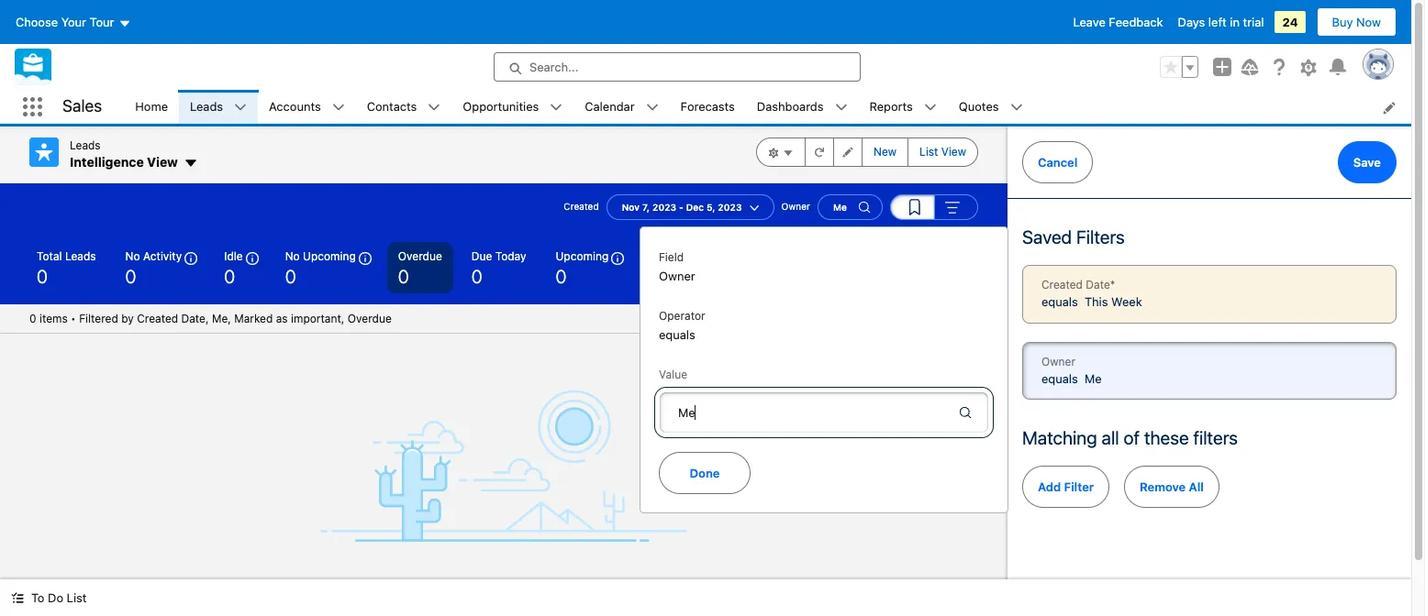 Task type: locate. For each thing, give the bounding box(es) containing it.
equals inside created date * equals this week
[[1041, 295, 1078, 309]]

equals
[[1041, 295, 1078, 309], [659, 327, 695, 342], [1041, 371, 1078, 386]]

marked
[[234, 312, 273, 325]]

0 vertical spatial equals
[[1041, 295, 1078, 309]]

equals inside "owner equals me"
[[1041, 371, 1078, 386]]

due
[[471, 249, 492, 263]]

equals left this
[[1041, 295, 1078, 309]]

done button
[[659, 452, 751, 495]]

view down quotes link
[[941, 145, 966, 159]]

operator equals
[[659, 309, 705, 342]]

1 horizontal spatial upcoming
[[556, 249, 609, 263]]

contacts
[[367, 99, 417, 114]]

equals inside operator equals
[[659, 327, 695, 342]]

group
[[1160, 56, 1198, 78], [756, 138, 978, 167], [890, 194, 978, 220]]

view for list view
[[941, 145, 966, 159]]

1 vertical spatial list
[[67, 591, 87, 606]]

owner left me button
[[781, 201, 810, 212]]

created right the by
[[137, 312, 178, 325]]

group down 'days'
[[1160, 56, 1198, 78]]

tour
[[90, 15, 114, 29]]

0 horizontal spatial 2023
[[652, 201, 676, 212]]

text default image inside accounts 'list item'
[[332, 101, 345, 114]]

text default image right the accounts
[[332, 101, 345, 114]]

1 vertical spatial created
[[1041, 278, 1083, 292]]

2 2023 from the left
[[718, 201, 742, 212]]

items
[[39, 312, 68, 325]]

to
[[553, 577, 569, 598]]

equals up 'matching'
[[1041, 371, 1078, 386]]

text default image inside quotes list item
[[1010, 101, 1023, 114]]

no right idle
[[285, 249, 300, 263]]

upcoming up important,
[[303, 249, 356, 263]]

text default image inside 'dashboards' list item
[[835, 101, 847, 114]]

left
[[1208, 15, 1227, 29]]

to do list
[[31, 591, 87, 606]]

0 horizontal spatial created
[[137, 312, 178, 325]]

leave feedback
[[1073, 15, 1163, 29]]

0 horizontal spatial upcoming
[[303, 249, 356, 263]]

no
[[125, 249, 140, 263], [285, 249, 300, 263], [390, 577, 413, 598]]

text default image right contacts
[[428, 101, 441, 114]]

group down list view button
[[890, 194, 978, 220]]

forecasts link
[[669, 90, 746, 124]]

dashboards link
[[746, 90, 835, 124]]

text default image left "reports" link
[[835, 101, 847, 114]]

text default image for dashboards
[[835, 101, 847, 114]]

filters
[[1193, 428, 1238, 449]]

leads list item
[[179, 90, 258, 124]]

no for no important leads to show
[[390, 577, 413, 598]]

choose
[[16, 15, 58, 29]]

leads right home
[[190, 99, 223, 114]]

week
[[1111, 295, 1142, 309]]

5,
[[706, 201, 715, 212]]

1 horizontal spatial owner
[[781, 201, 810, 212]]

no activity
[[125, 249, 182, 263]]

2 horizontal spatial no
[[390, 577, 413, 598]]

1 horizontal spatial created
[[564, 201, 599, 212]]

all
[[1189, 480, 1204, 495]]

these
[[1144, 428, 1189, 449]]

owner for owner equals me
[[1041, 355, 1075, 368]]

text default image right quotes
[[1010, 101, 1023, 114]]

view right intelligence
[[147, 154, 178, 170]]

1 vertical spatial owner
[[659, 269, 695, 284]]

1 horizontal spatial overdue
[[398, 249, 442, 263]]

1 vertical spatial equals
[[659, 327, 695, 342]]

me inside button
[[833, 201, 847, 212]]

1 2023 from the left
[[652, 201, 676, 212]]

leads right total
[[65, 249, 96, 263]]

owner inside "owner equals me"
[[1041, 355, 1075, 368]]

total
[[37, 249, 62, 263]]

opportunities list item
[[452, 90, 574, 124]]

leads inside total leads 0
[[65, 249, 96, 263]]

add
[[1038, 480, 1061, 495]]

remove all
[[1140, 480, 1204, 495]]

overdue left due
[[398, 249, 442, 263]]

0 horizontal spatial overdue
[[348, 312, 392, 325]]

2 horizontal spatial created
[[1041, 278, 1083, 292]]

0 horizontal spatial list
[[67, 591, 87, 606]]

0 inside total leads 0
[[37, 266, 48, 287]]

text default image inside opportunities list item
[[550, 101, 563, 114]]

1 horizontal spatial me
[[1085, 371, 1102, 386]]

text default image inside leads list item
[[234, 101, 247, 114]]

list
[[124, 90, 1411, 124]]

choose your tour button
[[15, 7, 132, 37]]

1 vertical spatial me
[[1085, 371, 1102, 386]]

group containing new
[[756, 138, 978, 167]]

contacts list item
[[356, 90, 452, 124]]

text default image for opportunities
[[550, 101, 563, 114]]

2023 right 5,
[[718, 201, 742, 212]]

0 horizontal spatial me
[[833, 201, 847, 212]]

created inside created date * equals this week
[[1041, 278, 1083, 292]]

created
[[564, 201, 599, 212], [1041, 278, 1083, 292], [137, 312, 178, 325]]

leads
[[190, 99, 223, 114], [70, 139, 101, 152], [65, 249, 96, 263], [500, 577, 548, 598]]

0 vertical spatial owner
[[781, 201, 810, 212]]

view inside button
[[941, 145, 966, 159]]

now
[[1356, 15, 1381, 29]]

equals down operator
[[659, 327, 695, 342]]

to do list button
[[0, 580, 98, 617]]

0 vertical spatial created
[[564, 201, 599, 212]]

list view
[[919, 145, 966, 159]]

buy now button
[[1316, 7, 1397, 37]]

nov 7, 2023 - dec 5, 2023 button
[[606, 194, 774, 220]]

list
[[919, 145, 938, 159], [67, 591, 87, 606]]

done
[[690, 466, 720, 481]]

0 horizontal spatial no
[[125, 249, 140, 263]]

dec
[[686, 201, 704, 212]]

1 horizontal spatial view
[[941, 145, 966, 159]]

no for no upcoming
[[285, 249, 300, 263]]

0 horizontal spatial owner
[[659, 269, 695, 284]]

1 vertical spatial group
[[756, 138, 978, 167]]

date
[[1086, 278, 1110, 292]]

0 vertical spatial list
[[919, 145, 938, 159]]

to
[[31, 591, 45, 606]]

owner down "field"
[[659, 269, 695, 284]]

no left activity at the left top
[[125, 249, 140, 263]]

remove
[[1140, 480, 1186, 495]]

1 horizontal spatial 2023
[[718, 201, 742, 212]]

text default image inside reports "list item"
[[924, 101, 937, 114]]

text default image inside the calendar 'list item'
[[646, 101, 658, 114]]

1 horizontal spatial list
[[919, 145, 938, 159]]

group down "reports" link
[[756, 138, 978, 167]]

matching
[[1022, 428, 1097, 449]]

2023 left - in the left of the page
[[652, 201, 676, 212]]

filter
[[1064, 480, 1094, 495]]

text default image for calendar
[[646, 101, 658, 114]]

no left important at the bottom of page
[[390, 577, 413, 598]]

1 vertical spatial overdue
[[348, 312, 392, 325]]

nov
[[622, 201, 640, 212]]

0 items • filtered by created date, me, marked as important, overdue
[[29, 312, 392, 325]]

contacts link
[[356, 90, 428, 124]]

text default image left to
[[11, 592, 24, 605]]

text default image down search...
[[550, 101, 563, 114]]

1 horizontal spatial no
[[285, 249, 300, 263]]

created left the nov
[[564, 201, 599, 212]]

calendar list item
[[574, 90, 669, 124]]

2 horizontal spatial owner
[[1041, 355, 1075, 368]]

me
[[833, 201, 847, 212], [1085, 371, 1102, 386]]

0 inside due today 0
[[471, 266, 482, 287]]

days
[[1178, 15, 1205, 29]]

upcoming right today
[[556, 249, 609, 263]]

calendar
[[585, 99, 635, 114]]

trial
[[1243, 15, 1264, 29]]

in
[[1230, 15, 1240, 29]]

0 vertical spatial overdue
[[398, 249, 442, 263]]

cancel
[[1038, 155, 1078, 170]]

*
[[1110, 278, 1115, 292]]

0 vertical spatial me
[[833, 201, 847, 212]]

0
[[37, 266, 48, 287], [125, 266, 136, 287], [224, 266, 235, 287], [285, 266, 296, 287], [398, 266, 409, 287], [471, 266, 482, 287], [556, 266, 567, 287], [29, 312, 36, 325]]

overdue right important,
[[348, 312, 392, 325]]

opportunities
[[463, 99, 539, 114]]

0 horizontal spatial view
[[147, 154, 178, 170]]

as
[[276, 312, 288, 325]]

text default image right reports
[[924, 101, 937, 114]]

text default image left accounts "link"
[[234, 101, 247, 114]]

list right new
[[919, 145, 938, 159]]

text default image
[[234, 101, 247, 114], [332, 101, 345, 114], [428, 101, 441, 114], [924, 101, 937, 114], [183, 156, 198, 171]]

idle
[[224, 249, 243, 263]]

reports
[[869, 99, 913, 114]]

created left the date
[[1041, 278, 1083, 292]]

text default image inside contacts list item
[[428, 101, 441, 114]]

2 vertical spatial equals
[[1041, 371, 1078, 386]]

text default image for quotes
[[1010, 101, 1023, 114]]

text default image right calendar
[[646, 101, 658, 114]]

list right "do"
[[67, 591, 87, 606]]

upcoming
[[303, 249, 356, 263], [556, 249, 609, 263]]

important
[[417, 577, 496, 598]]

list view button
[[908, 138, 978, 167]]

feedback
[[1109, 15, 1163, 29]]

0 inside overdue 0
[[398, 266, 409, 287]]

owner down created date * equals this week
[[1041, 355, 1075, 368]]

add filter
[[1038, 480, 1094, 495]]

no important leads to show
[[390, 577, 618, 598]]

2 vertical spatial created
[[137, 312, 178, 325]]

0 vertical spatial group
[[1160, 56, 1198, 78]]

of
[[1124, 428, 1140, 449]]

2 vertical spatial owner
[[1041, 355, 1075, 368]]

due today 0
[[471, 249, 526, 287]]

all
[[1102, 428, 1119, 449]]

cancel button
[[1022, 141, 1093, 184]]

text default image
[[550, 101, 563, 114], [646, 101, 658, 114], [835, 101, 847, 114], [1010, 101, 1023, 114], [11, 592, 24, 605]]



Task type: vqa. For each thing, say whether or not it's contained in the screenshot.
2nd text default icon from the right
no



Task type: describe. For each thing, give the bounding box(es) containing it.
created for created date * equals this week
[[1041, 278, 1083, 292]]

1 upcoming from the left
[[303, 249, 356, 263]]

created for created
[[564, 201, 599, 212]]

7,
[[642, 201, 650, 212]]

opportunities link
[[452, 90, 550, 124]]

total leads 0
[[37, 249, 96, 287]]

Value text field
[[659, 392, 989, 434]]

text default image for contacts
[[428, 101, 441, 114]]

text default image for leads
[[234, 101, 247, 114]]

equals for operator equals
[[659, 327, 695, 342]]

new
[[874, 145, 897, 159]]

filters
[[1076, 227, 1125, 248]]

text default image inside to do list button
[[11, 592, 24, 605]]

dashboards
[[757, 99, 824, 114]]

sales
[[62, 97, 102, 116]]

by
[[121, 312, 134, 325]]

list containing home
[[124, 90, 1411, 124]]

your
[[61, 15, 86, 29]]

view for intelligence view
[[147, 154, 178, 170]]

leads link
[[179, 90, 234, 124]]

24
[[1282, 15, 1298, 29]]

operator
[[659, 309, 705, 323]]

search...
[[529, 60, 579, 74]]

text default image for accounts
[[332, 101, 345, 114]]

overdue inside key performance indicators group
[[398, 249, 442, 263]]

value
[[659, 368, 687, 382]]

matching all of these filters
[[1022, 428, 1238, 449]]

new button
[[862, 138, 908, 167]]

leads up intelligence
[[70, 139, 101, 152]]

accounts
[[269, 99, 321, 114]]

today
[[495, 249, 526, 263]]

reports link
[[858, 90, 924, 124]]

text default image for reports
[[924, 101, 937, 114]]

important,
[[291, 312, 344, 325]]

-
[[679, 201, 684, 212]]

leave
[[1073, 15, 1106, 29]]

me button
[[818, 194, 883, 220]]

save
[[1353, 155, 1381, 170]]

this
[[1085, 295, 1108, 309]]

days left in trial
[[1178, 15, 1264, 29]]

buy now
[[1332, 15, 1381, 29]]

me,
[[212, 312, 231, 325]]

no for no activity
[[125, 249, 140, 263]]

accounts link
[[258, 90, 332, 124]]

show
[[573, 577, 618, 598]]

nov 7, 2023 - dec 5, 2023
[[622, 201, 742, 212]]

do
[[48, 591, 63, 606]]

choose your tour
[[16, 15, 114, 29]]

saved filters
[[1022, 227, 1125, 248]]

list inside to do list button
[[67, 591, 87, 606]]

save button
[[1338, 141, 1397, 184]]

key performance indicators group
[[0, 242, 1008, 304]]

intelligence view
[[70, 154, 178, 170]]

accounts list item
[[258, 90, 356, 124]]

overdue 0
[[398, 249, 442, 287]]

home link
[[124, 90, 179, 124]]

2 upcoming from the left
[[556, 249, 609, 263]]

search... button
[[494, 52, 861, 82]]

•
[[71, 312, 76, 325]]

list inside list view button
[[919, 145, 938, 159]]

no upcoming
[[285, 249, 356, 263]]

filtered
[[79, 312, 118, 325]]

equals for owner equals me
[[1041, 371, 1078, 386]]

quotes list item
[[948, 90, 1034, 124]]

quotes link
[[948, 90, 1010, 124]]

add filter button
[[1022, 466, 1109, 508]]

0 items • filtered by created date, me, marked as important, overdue status
[[29, 312, 392, 325]]

date,
[[181, 312, 209, 325]]

dashboards list item
[[746, 90, 858, 124]]

2 vertical spatial group
[[890, 194, 978, 220]]

quotes
[[959, 99, 999, 114]]

me inside "owner equals me"
[[1085, 371, 1102, 386]]

buy
[[1332, 15, 1353, 29]]

field owner
[[659, 251, 695, 284]]

owner for owner
[[781, 201, 810, 212]]

reports list item
[[858, 90, 948, 124]]

field
[[659, 251, 684, 264]]

created date * equals this week
[[1041, 278, 1142, 309]]

leads inside list item
[[190, 99, 223, 114]]

activity
[[143, 249, 182, 263]]

text default image down the leads link
[[183, 156, 198, 171]]

remove all button
[[1124, 466, 1219, 508]]

home
[[135, 99, 168, 114]]

leads left to
[[500, 577, 548, 598]]

saved
[[1022, 227, 1072, 248]]



